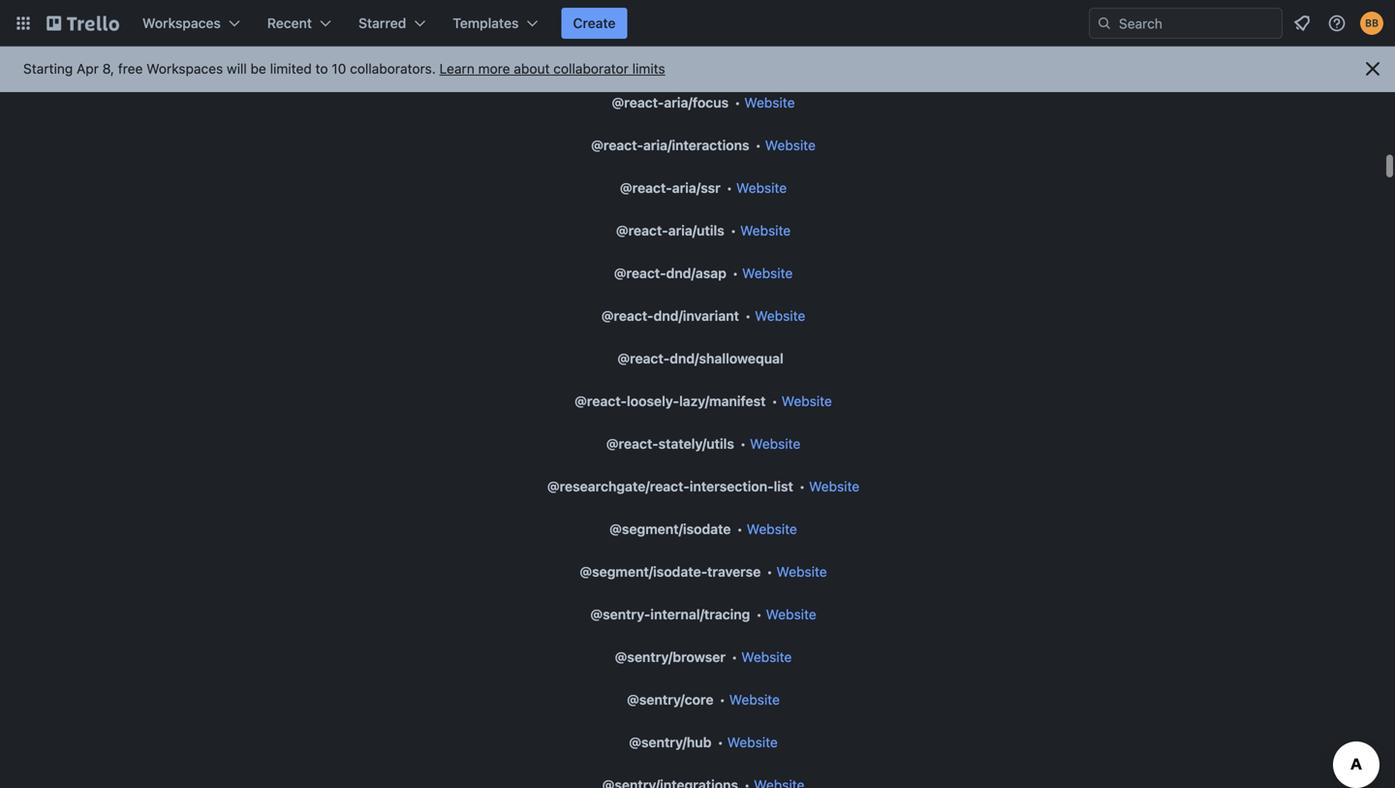 Task type: vqa. For each thing, say whether or not it's contained in the screenshot.
Color: Green, Title: None 'element'
no



Task type: locate. For each thing, give the bounding box(es) containing it.
recent
[[267, 15, 312, 31]]

@sentry/hub • website
[[629, 734, 778, 750]]

website link for @sentry/browser • website
[[742, 649, 792, 665]]

@sentry/browser button
[[604, 644, 732, 671]]

@react-dnd/invariant button
[[590, 302, 745, 330]]

website link right dnd/asap
[[743, 265, 793, 281]]

website link right the aria/utils
[[741, 222, 791, 238]]

website up @sentry/core • website
[[742, 649, 792, 665]]

@react- down @react-aria/focus button
[[591, 137, 644, 153]]

website link down @sentry/core • website
[[728, 734, 778, 750]]

website down @sentry/core • website
[[728, 734, 778, 750]]

0 notifications image
[[1291, 12, 1314, 35]]

@react-dnd/asap • website
[[614, 265, 793, 281]]

aria/interactions
[[644, 137, 750, 153]]

@segment/isodate
[[610, 521, 731, 537]]

@sentry/hub button
[[618, 729, 718, 756]]

website link for @sentry/core • website
[[730, 692, 780, 708]]

website link for @sentry/hub • website
[[728, 734, 778, 750]]

8,
[[102, 61, 114, 77]]

website right internal/tracing
[[766, 606, 817, 622]]

website right aria/focus
[[745, 95, 795, 111]]

dnd/asap
[[667, 265, 727, 281]]

0 vertical spatial workspaces
[[143, 15, 221, 31]]

@react- up the @researchgate/react-
[[607, 436, 659, 452]]

open information menu image
[[1328, 14, 1347, 33]]

@segment/isodate button
[[598, 516, 737, 543]]

workspaces
[[143, 15, 221, 31], [147, 61, 223, 77]]

@researchgate/react-
[[547, 478, 690, 494]]

1 vertical spatial workspaces
[[147, 61, 223, 77]]

@researchgate/react-intersection-list • website
[[547, 478, 860, 494]]

website link up list
[[750, 436, 801, 452]]

@react-dnd/shallowequal button
[[606, 345, 790, 372]]

@react- for aria/interactions
[[591, 137, 644, 153]]

@react-loosely-lazy/manifest • website
[[575, 393, 833, 409]]

aria/focus
[[664, 95, 729, 111]]

workspaces button
[[131, 8, 252, 39]]

• right dnd/asap
[[733, 265, 739, 281]]

@react- up @react-stately/utils button
[[575, 393, 627, 409]]

website link right internal/tracing
[[766, 606, 817, 622]]

website link right aria/ssr on the top of the page
[[737, 180, 787, 196]]

@segment/isodate-traverse • website
[[580, 564, 828, 580]]

workspaces up free
[[143, 15, 221, 31]]

@segment/isodate-
[[580, 564, 708, 580]]

• right aria/ssr on the top of the page
[[727, 180, 733, 196]]

collaborator
[[554, 61, 629, 77]]

@react- inside button
[[618, 350, 670, 366]]

@react-dnd/invariant • website
[[602, 308, 806, 324]]

learn more about collaborator limits link
[[440, 61, 666, 77]]

website right the aria/utils
[[741, 222, 791, 238]]

website right traverse
[[777, 564, 828, 580]]

• right aria/focus
[[735, 95, 741, 111]]

recent button
[[256, 8, 343, 39]]

website down list
[[747, 521, 798, 537]]

aria/ssr
[[672, 180, 721, 196]]

• down @sentry/browser • website
[[720, 692, 726, 708]]

website link down list
[[747, 521, 798, 537]]

website link right list
[[809, 478, 860, 494]]

learn
[[440, 61, 475, 77]]

@segment/isodate-traverse button
[[568, 558, 767, 586]]

website link
[[745, 95, 795, 111], [766, 137, 816, 153], [737, 180, 787, 196], [741, 222, 791, 238], [743, 265, 793, 281], [755, 308, 806, 324], [782, 393, 833, 409], [750, 436, 801, 452], [809, 478, 860, 494], [747, 521, 798, 537], [777, 564, 828, 580], [766, 606, 817, 622], [742, 649, 792, 665], [730, 692, 780, 708], [728, 734, 778, 750]]

workspaces down workspaces popup button
[[147, 61, 223, 77]]

will
[[227, 61, 247, 77]]

limited
[[270, 61, 312, 77]]

@sentry/core button
[[616, 686, 720, 713]]

@react- up loosely-
[[618, 350, 670, 366]]

website link up @sentry/core • website
[[742, 649, 792, 665]]

website link right lazy/manifest
[[782, 393, 833, 409]]

@sentry/core
[[627, 692, 714, 708]]

@sentry/core • website
[[627, 692, 780, 708]]

more
[[478, 61, 510, 77]]

@react- down the @react-aria/interactions 'button'
[[620, 180, 672, 196]]

website link up dnd/shallowequal
[[755, 308, 806, 324]]

website link right aria/focus
[[745, 95, 795, 111]]

about
[[514, 61, 550, 77]]

website link down @sentry/browser • website
[[730, 692, 780, 708]]

to
[[316, 61, 328, 77]]

loosely-
[[627, 393, 680, 409]]

• right lazy/manifest
[[772, 393, 778, 409]]

@researchgate/react-intersection-list button
[[536, 473, 800, 500]]

@react-aria/utils • website
[[616, 222, 791, 238]]

starting
[[23, 61, 73, 77]]

•
[[735, 95, 741, 111], [756, 137, 762, 153], [727, 180, 733, 196], [731, 222, 737, 238], [733, 265, 739, 281], [745, 308, 752, 324], [772, 393, 778, 409], [740, 436, 747, 452], [800, 478, 806, 494], [737, 521, 743, 537], [767, 564, 773, 580], [756, 606, 763, 622], [732, 649, 738, 665], [720, 692, 726, 708], [718, 734, 724, 750]]

@sentry-internal/tracing • website
[[591, 606, 817, 622]]

@react- down '@react-dnd/asap' "button"
[[602, 308, 654, 324]]

website link for @react-aria/ssr • website
[[737, 180, 787, 196]]

@segment/isodate • website
[[610, 521, 798, 537]]

dnd/invariant
[[654, 308, 740, 324]]

website right lazy/manifest
[[782, 393, 833, 409]]

@react- down @react-aria/ssr button at top
[[616, 222, 669, 238]]

• up "intersection-" on the bottom
[[740, 436, 747, 452]]

@react-aria/interactions • website
[[591, 137, 816, 153]]

• up traverse
[[737, 521, 743, 537]]

website link for @react-stately/utils • website
[[750, 436, 801, 452]]

• down @sentry/core • website
[[718, 734, 724, 750]]

website link right traverse
[[777, 564, 828, 580]]

website link right aria/interactions
[[766, 137, 816, 153]]

website link for @segment/isodate-traverse • website
[[777, 564, 828, 580]]

• up @sentry/core • website
[[732, 649, 738, 665]]

• right list
[[800, 478, 806, 494]]

@sentry/browser • website
[[615, 649, 792, 665]]

website
[[745, 95, 795, 111], [766, 137, 816, 153], [737, 180, 787, 196], [741, 222, 791, 238], [743, 265, 793, 281], [755, 308, 806, 324], [782, 393, 833, 409], [750, 436, 801, 452], [809, 478, 860, 494], [747, 521, 798, 537], [777, 564, 828, 580], [766, 606, 817, 622], [742, 649, 792, 665], [730, 692, 780, 708], [728, 734, 778, 750]]

@react-
[[612, 95, 664, 111], [591, 137, 644, 153], [620, 180, 672, 196], [616, 222, 669, 238], [614, 265, 667, 281], [602, 308, 654, 324], [618, 350, 670, 366], [575, 393, 627, 409], [607, 436, 659, 452]]

@react- down @react-aria/utils button
[[614, 265, 667, 281]]

@react- down limits
[[612, 95, 664, 111]]

10
[[332, 61, 346, 77]]

@sentry-
[[591, 606, 651, 622]]



Task type: describe. For each thing, give the bounding box(es) containing it.
@react-aria/ssr button
[[609, 174, 727, 202]]

@react- for stately/utils
[[607, 436, 659, 452]]

@sentry/browser
[[615, 649, 726, 665]]

templates button
[[441, 8, 550, 39]]

website right list
[[809, 478, 860, 494]]

bob builder (bobbuilder40) image
[[1361, 12, 1384, 35]]

free
[[118, 61, 143, 77]]

website link for @react-aria/utils • website
[[741, 222, 791, 238]]

@react- for aria/ssr
[[620, 180, 672, 196]]

stately/utils
[[659, 436, 735, 452]]

intersection-
[[690, 478, 774, 494]]

Search field
[[1113, 9, 1283, 38]]

website up dnd/shallowequal
[[755, 308, 806, 324]]

@react- for loosely-
[[575, 393, 627, 409]]

workspaces inside popup button
[[143, 15, 221, 31]]

@react-dnd/asap button
[[603, 260, 733, 287]]

@react- for aria/utils
[[616, 222, 669, 238]]

starred button
[[347, 8, 437, 39]]

website right aria/ssr on the top of the page
[[737, 180, 787, 196]]

@react-aria/focus button
[[601, 89, 735, 116]]

@react-aria/interactions button
[[580, 132, 756, 159]]

website link for @react-dnd/asap • website
[[743, 265, 793, 281]]

back to home image
[[47, 8, 119, 39]]

dnd/shallowequal
[[670, 350, 784, 366]]

aria/utils
[[669, 222, 725, 238]]

@react-loosely-lazy/manifest button
[[563, 388, 772, 415]]

be
[[251, 61, 266, 77]]

@sentry-internal/tracing button
[[579, 601, 756, 628]]

@react-aria/focus • website
[[612, 95, 795, 111]]

website down @sentry/browser • website
[[730, 692, 780, 708]]

• right aria/interactions
[[756, 137, 762, 153]]

primary element
[[0, 0, 1396, 47]]

website link for @react-aria/focus • website
[[745, 95, 795, 111]]

create
[[573, 15, 616, 31]]

@react-stately/utils button
[[595, 430, 740, 458]]

website link for @sentry-internal/tracing • website
[[766, 606, 817, 622]]

website link for @react-loosely-lazy/manifest • website
[[782, 393, 833, 409]]

@react-aria/ssr • website
[[620, 180, 787, 196]]

website right aria/interactions
[[766, 137, 816, 153]]

• right traverse
[[767, 564, 773, 580]]

limits
[[633, 61, 666, 77]]

create button
[[562, 8, 628, 39]]

search image
[[1097, 16, 1113, 31]]

traverse
[[708, 564, 761, 580]]

@react- for dnd/shallowequal
[[618, 350, 670, 366]]

@react- for aria/focus
[[612, 95, 664, 111]]

website link for @researchgate/react-intersection-list • website
[[809, 478, 860, 494]]

lazy/manifest
[[680, 393, 766, 409]]

@react-aria/utils button
[[605, 217, 731, 244]]

@sentry/hub
[[629, 734, 712, 750]]

website link for @react-dnd/invariant • website
[[755, 308, 806, 324]]

collaborators.
[[350, 61, 436, 77]]

templates
[[453, 15, 519, 31]]

website link for @react-aria/interactions • website
[[766, 137, 816, 153]]

@react-stately/utils • website
[[607, 436, 801, 452]]

internal/tracing
[[651, 606, 751, 622]]

@react- for dnd/invariant
[[602, 308, 654, 324]]

website right dnd/asap
[[743, 265, 793, 281]]

• right the aria/utils
[[731, 222, 737, 238]]

list
[[774, 478, 794, 494]]

starting apr 8, free workspaces will be limited to 10 collaborators. learn more about collaborator limits
[[23, 61, 666, 77]]

@react- for dnd/asap
[[614, 265, 667, 281]]

• up dnd/shallowequal
[[745, 308, 752, 324]]

website up list
[[750, 436, 801, 452]]

@react-dnd/shallowequal
[[618, 350, 784, 366]]

• down traverse
[[756, 606, 763, 622]]

apr
[[77, 61, 99, 77]]

starred
[[359, 15, 406, 31]]

website link for @segment/isodate • website
[[747, 521, 798, 537]]



